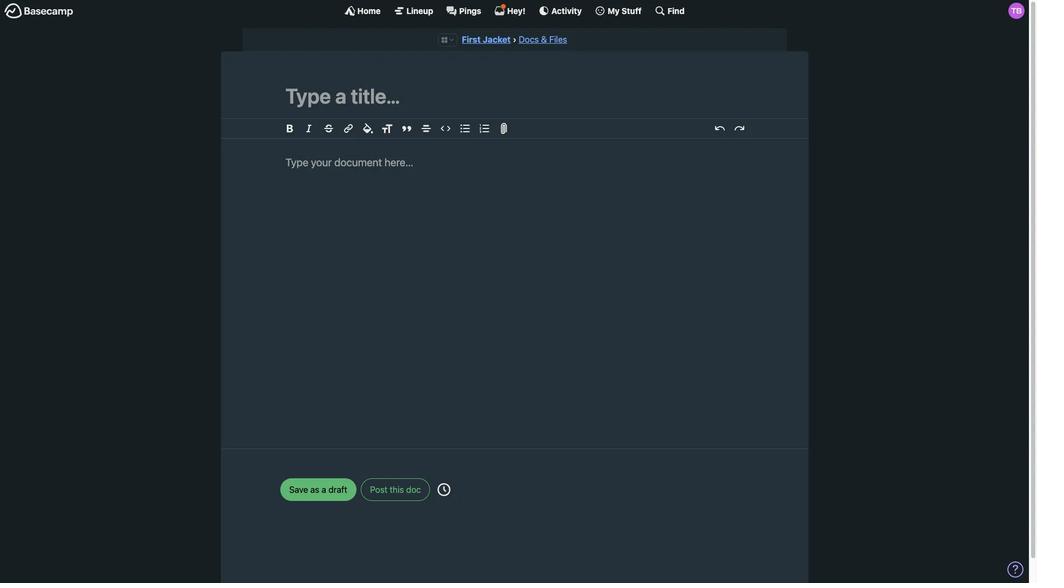 Task type: vqa. For each thing, say whether or not it's contained in the screenshot.
lineup LINK
yes



Task type: locate. For each thing, give the bounding box(es) containing it.
› docs & files
[[513, 35, 567, 44]]

None submit
[[280, 479, 357, 501]]

tyler black image
[[1009, 3, 1025, 19]]

this
[[390, 485, 404, 495]]

docs
[[519, 35, 539, 44]]

my
[[608, 6, 620, 15]]

docs & files link
[[519, 35, 567, 44]]

main element
[[0, 0, 1030, 21]]

jacket
[[483, 35, 511, 44]]

first jacket
[[462, 35, 511, 44]]

my stuff button
[[595, 5, 642, 16]]

&
[[541, 35, 547, 44]]

Type your document here… text field
[[253, 139, 776, 436]]

post
[[370, 485, 388, 495]]

files
[[550, 35, 567, 44]]

activity link
[[539, 5, 582, 16]]

find
[[668, 6, 685, 15]]

stuff
[[622, 6, 642, 15]]

home link
[[345, 5, 381, 16]]



Task type: describe. For each thing, give the bounding box(es) containing it.
›
[[513, 35, 517, 44]]

pings
[[459, 6, 481, 15]]

my stuff
[[608, 6, 642, 15]]

lineup
[[407, 6, 433, 15]]

Type a title… text field
[[286, 84, 744, 108]]

hey! button
[[494, 4, 526, 16]]

first
[[462, 35, 481, 44]]

lineup link
[[394, 5, 433, 16]]

activity
[[552, 6, 582, 15]]

schedule this to post later image
[[437, 483, 450, 496]]

pings button
[[446, 5, 481, 16]]

post this doc
[[370, 485, 421, 495]]

post this doc button
[[361, 479, 430, 501]]

find button
[[655, 5, 685, 16]]

first jacket link
[[462, 35, 511, 44]]

home
[[358, 6, 381, 15]]

hey!
[[507, 6, 526, 15]]

doc
[[406, 485, 421, 495]]

switch accounts image
[[4, 3, 73, 19]]



